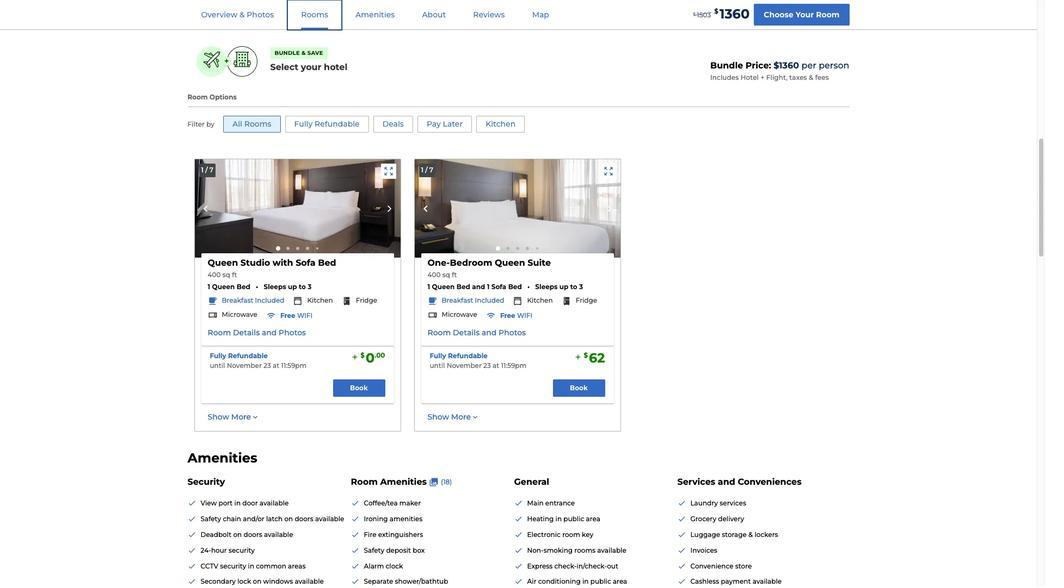 Task type: vqa. For each thing, say whether or not it's contained in the screenshot.
the left Photos
yes



Task type: locate. For each thing, give the bounding box(es) containing it.
go to image #2 image up 'one-bedroom queen suite 400 sq ft 1 queen bed and 1 sofa bed   •   sleeps up to 3'
[[506, 247, 509, 251]]

1 show more from the left
[[208, 412, 251, 422]]

suite
[[528, 258, 551, 269]]

bed inside 'one-bedroom queen suite 400 sq ft 1 queen bed and 1 sofa bed   •   sleeps up to 3'
[[457, 283, 470, 291]]

1 inside queen studio with sofa bed 400 sq ft 1 queen bed   •   sleeps up to 3
[[208, 283, 210, 291]]

separate
[[364, 578, 393, 586]]

conditioning
[[538, 578, 581, 586]]

1 horizontal spatial until
[[430, 362, 445, 370]]

0 horizontal spatial on
[[233, 531, 242, 539]]

1 free from the left
[[280, 312, 295, 320]]

1 horizontal spatial refundable
[[315, 119, 360, 129]]

2 included from the left
[[475, 297, 504, 305]]

1 included from the left
[[255, 297, 284, 305]]

book
[[350, 384, 368, 392], [570, 384, 588, 392]]

1 wifi from the left
[[297, 312, 313, 320]]

security down deadbolt on doors available
[[229, 547, 255, 555]]

queen
[[208, 258, 238, 269], [495, 258, 525, 269], [212, 283, 235, 291], [432, 283, 455, 291]]

2 vertical spatial on
[[253, 578, 261, 586]]

$ for 0
[[360, 352, 365, 360]]

1 horizontal spatial 7
[[429, 166, 433, 174]]

room inside button
[[816, 10, 840, 19]]

2 microwave from the left
[[442, 311, 477, 319]]

and inside 'one-bedroom queen suite 400 sq ft 1 queen bed and 1 sofa bed   •   sleeps up to 3'
[[472, 283, 485, 291]]

go to image #5 image up queen studio with sofa bed 400 sq ft 1 queen bed   •   sleeps up to 3
[[316, 248, 318, 250]]

photo carousel region for 0
[[195, 159, 400, 258]]

1 horizontal spatial november
[[447, 362, 482, 370]]

fully refundable button for 62
[[430, 352, 488, 361]]

go to image #5 image up suite
[[536, 248, 538, 250]]

1 go to image #3 image from the left
[[296, 247, 299, 251]]

tab list
[[188, 0, 563, 29]]

1 horizontal spatial 400
[[428, 271, 441, 279]]

cashless
[[690, 578, 719, 586]]

1 go to image #1 image from the left
[[276, 247, 280, 251]]

go to image #1 image up 'one-bedroom queen suite 400 sq ft 1 queen bed and 1 sofa bed   •   sleeps up to 3'
[[496, 247, 500, 251]]

photos for 62
[[499, 328, 526, 338]]

bed right the with on the left of page
[[318, 258, 336, 269]]

$ left 62
[[584, 352, 588, 360]]

1 go to image #5 image from the left
[[316, 248, 318, 250]]

1 horizontal spatial bed
[[457, 283, 470, 291]]

2 at from the left
[[493, 362, 499, 370]]

1 go to image #4 image from the left
[[306, 247, 309, 251]]

ft inside 'one-bedroom queen suite 400 sq ft 1 queen bed and 1 sofa bed   •   sleeps up to 3'
[[452, 271, 457, 279]]

0 horizontal spatial show more
[[208, 412, 251, 422]]

1 23 from the left
[[263, 362, 271, 370]]

1 horizontal spatial details
[[453, 328, 480, 338]]

microwave down queen studio with sofa bed 400 sq ft 1 queen bed   •   sleeps up to 3
[[222, 311, 257, 319]]

1 book button from the left
[[333, 380, 385, 397]]

1 horizontal spatial go to image #4 image
[[526, 247, 529, 251]]

400 inside 'one-bedroom queen suite 400 sq ft 1 queen bed and 1 sofa bed   •   sleeps up to 3'
[[428, 271, 441, 279]]

rooms inside rooms button
[[301, 10, 328, 20]]

security
[[188, 477, 225, 488]]

0 horizontal spatial 400
[[208, 271, 221, 279]]

map button
[[519, 1, 562, 29]]

public up room
[[564, 516, 584, 524]]

photo carousel region
[[195, 159, 400, 258], [415, 159, 620, 258]]

in right port
[[234, 500, 241, 508]]

free wifi down queen studio with sofa bed 400 sq ft 1 queen bed   •   sleeps up to 3
[[280, 312, 313, 320]]

and
[[472, 283, 485, 291], [262, 328, 277, 338], [482, 328, 497, 338], [718, 477, 735, 488]]

free for 0
[[280, 312, 295, 320]]

bundle & save select your hotel
[[270, 49, 347, 72]]

coffee/tea maker
[[364, 500, 421, 508]]

public down 'in/check-'
[[590, 578, 611, 586]]

2 23 from the left
[[483, 362, 491, 370]]

1 horizontal spatial fridge
[[576, 297, 597, 305]]

photos for 0
[[279, 328, 306, 338]]

0 vertical spatial on
[[284, 516, 293, 524]]

1 photo carousel region from the left
[[195, 159, 400, 258]]

0 horizontal spatial doors
[[244, 531, 262, 539]]

$ right the 1503
[[714, 7, 719, 15]]

2 fridge from the left
[[576, 297, 597, 305]]

go to image #2 image for 62
[[506, 247, 509, 251]]

1 horizontal spatial free wifi
[[500, 312, 533, 320]]

1 3 from the left
[[308, 283, 312, 291]]

1 vertical spatial rooms
[[244, 119, 271, 129]]

book for 62
[[570, 384, 588, 392]]

1 1 / 7 from the left
[[201, 166, 213, 174]]

/
[[205, 166, 208, 174], [425, 166, 428, 174]]

2 free wifi from the left
[[500, 312, 533, 320]]

wifi down 'one-bedroom queen suite 400 sq ft 1 queen bed and 1 sofa bed   •   sleeps up to 3'
[[517, 312, 533, 320]]

1 room details and photos button from the left
[[208, 328, 306, 339]]

available right the payment
[[753, 578, 782, 586]]

7 down by
[[209, 166, 213, 174]]

2 up from the left
[[559, 283, 568, 291]]

1 horizontal spatial go to image #5 image
[[536, 248, 538, 250]]

1 up from the left
[[288, 283, 297, 291]]

1 horizontal spatial show
[[428, 412, 449, 422]]

1 7 from the left
[[209, 166, 213, 174]]

details
[[233, 328, 260, 338], [453, 328, 480, 338]]

fire
[[364, 531, 376, 539]]

sq inside 'one-bedroom queen suite 400 sq ft 1 queen bed and 1 sofa bed   •   sleeps up to 3'
[[442, 271, 450, 279]]

rooms right the all
[[244, 119, 271, 129]]

go to image #5 image
[[316, 248, 318, 250], [536, 248, 538, 250]]

on right lock
[[253, 578, 261, 586]]

go to image #2 image for 0
[[286, 247, 289, 251]]

1 vertical spatial +
[[761, 74, 764, 82]]

image #1 image for 62
[[415, 159, 620, 258]]

breakfast included down bedroom
[[442, 297, 504, 305]]

go to image #3 image up 'one-bedroom queen suite 400 sq ft 1 queen bed and 1 sofa bed   •   sleeps up to 3'
[[516, 247, 519, 251]]

show more for 0
[[208, 412, 251, 422]]

2 / from the left
[[425, 166, 428, 174]]

photos
[[247, 10, 274, 20], [279, 328, 306, 338], [499, 328, 526, 338]]

0 horizontal spatial sq
[[223, 271, 230, 279]]

1 horizontal spatial bundle
[[710, 60, 743, 71]]

1 / 7 down by
[[201, 166, 213, 174]]

area
[[586, 516, 600, 524], [613, 578, 627, 586]]

safety up alarm
[[364, 547, 384, 555]]

& inside bundle & save select your hotel
[[302, 49, 306, 56]]

1 horizontal spatial book button
[[553, 380, 605, 397]]

go to image #1 image
[[276, 247, 280, 251], [496, 247, 500, 251]]

choose
[[764, 10, 794, 19]]

1 horizontal spatial fully
[[294, 119, 313, 129]]

1 fully refundable until november 23 at 11:59pm from the left
[[210, 352, 307, 370]]

hotel
[[741, 74, 759, 82]]

1 show more button from the left
[[208, 412, 260, 423]]

2 show more from the left
[[428, 412, 471, 422]]

laundry services
[[690, 500, 746, 508]]

1 vertical spatial safety
[[364, 547, 384, 555]]

1 horizontal spatial to
[[570, 283, 577, 291]]

details for 0
[[233, 328, 260, 338]]

1 horizontal spatial included
[[475, 297, 504, 305]]

on right latch
[[284, 516, 293, 524]]

breakfast
[[222, 297, 253, 305], [442, 297, 473, 305]]

1 image #1 image from the left
[[195, 159, 400, 258]]

0 vertical spatial doors
[[295, 516, 313, 524]]

1 horizontal spatial show more
[[428, 412, 471, 422]]

book button for 62
[[553, 380, 605, 397]]

doors right latch
[[295, 516, 313, 524]]

2 ft from the left
[[452, 271, 457, 279]]

photos inside 'tab list'
[[247, 10, 274, 20]]

go to image #3 image
[[296, 247, 299, 251], [516, 247, 519, 251]]

free wifi for 62
[[500, 312, 533, 320]]

1 horizontal spatial more
[[451, 412, 471, 422]]

microwave down bedroom
[[442, 311, 477, 319]]

breakfast for 0
[[222, 297, 253, 305]]

1 horizontal spatial sq
[[442, 271, 450, 279]]

0 horizontal spatial fully
[[210, 352, 226, 360]]

by
[[206, 120, 214, 129]]

2 photo carousel region from the left
[[415, 159, 620, 258]]

bed down bedroom
[[457, 283, 470, 291]]

bundle up select
[[275, 49, 300, 56]]

2 book button from the left
[[553, 380, 605, 397]]

1 vertical spatial sofa
[[491, 283, 506, 291]]

0 horizontal spatial free
[[280, 312, 295, 320]]

/ for 0
[[205, 166, 208, 174]]

with
[[273, 258, 293, 269]]

1 vertical spatial on
[[233, 531, 242, 539]]

area up key
[[586, 516, 600, 524]]

price:
[[746, 60, 771, 71]]

2 more from the left
[[451, 412, 471, 422]]

1 horizontal spatial at
[[493, 362, 499, 370]]

11:59pm for 0
[[281, 362, 307, 370]]

doors
[[295, 516, 313, 524], [244, 531, 262, 539]]

in/check-
[[577, 563, 607, 571]]

luggage
[[690, 531, 720, 539]]

book down 0
[[350, 384, 368, 392]]

1 vertical spatial public
[[590, 578, 611, 586]]

1 november from the left
[[227, 362, 262, 370]]

2 breakfast from the left
[[442, 297, 473, 305]]

1 more from the left
[[231, 412, 251, 422]]

fridge for 62
[[576, 297, 597, 305]]

2 room details and photos button from the left
[[428, 328, 526, 339]]

go to image #4 image up queen studio with sofa bed 400 sq ft 1 queen bed   •   sleeps up to 3
[[306, 247, 309, 251]]

sq
[[223, 271, 230, 279], [442, 271, 450, 279]]

breakfast included down queen studio with sofa bed 400 sq ft 1 queen bed   •   sleeps up to 3
[[222, 297, 284, 305]]

room details and photos button for 62
[[428, 328, 526, 339]]

wifi down queen studio with sofa bed 400 sq ft 1 queen bed   •   sleeps up to 3
[[297, 312, 313, 320]]

included down 'one-bedroom queen suite 400 sq ft 1 queen bed and 1 sofa bed   •   sleeps up to 3'
[[475, 297, 504, 305]]

0 horizontal spatial public
[[564, 516, 584, 524]]

fees
[[815, 74, 829, 82]]

2 until from the left
[[430, 362, 445, 370]]

(18)
[[441, 478, 452, 486]]

pay later button
[[417, 116, 472, 133]]

bundle for price:
[[710, 60, 743, 71]]

1 room details and photos from the left
[[208, 328, 306, 338]]

breakfast down bedroom
[[442, 297, 473, 305]]

1 / from the left
[[205, 166, 208, 174]]

breakfast for 62
[[442, 297, 473, 305]]

go to image #4 image for 0
[[306, 247, 309, 251]]

& right overview
[[239, 10, 245, 20]]

extinguishers
[[378, 531, 423, 539]]

fully refundable until november 23 at 11:59pm for 62
[[430, 352, 526, 370]]

available left ironing
[[315, 516, 344, 524]]

image #1 image
[[195, 159, 400, 258], [415, 159, 620, 258]]

1 400 from the left
[[208, 271, 221, 279]]

go to image #4 image up suite
[[526, 247, 529, 251]]

0 horizontal spatial rooms
[[244, 119, 271, 129]]

go to image #2 image
[[286, 247, 289, 251], [506, 247, 509, 251]]

all rooms button
[[223, 116, 281, 133]]

0 horizontal spatial 7
[[209, 166, 213, 174]]

1 11:59pm from the left
[[281, 362, 307, 370]]

0 horizontal spatial microwave
[[222, 311, 257, 319]]

taxes
[[789, 74, 807, 82]]

up inside queen studio with sofa bed 400 sq ft 1 queen bed   •   sleeps up to 3
[[288, 283, 297, 291]]

0 horizontal spatial wifi
[[297, 312, 313, 320]]

0 vertical spatial safety
[[201, 516, 221, 524]]

in down entrance
[[556, 516, 562, 524]]

included down queen studio with sofa bed 400 sq ft 1 queen bed   •   sleeps up to 3
[[255, 297, 284, 305]]

1 horizontal spatial public
[[590, 578, 611, 586]]

fully refundable until november 23 at 11:59pm for 0
[[210, 352, 307, 370]]

& left "lockers"
[[748, 531, 753, 539]]

/ down pay on the top of page
[[425, 166, 428, 174]]

0 horizontal spatial safety
[[201, 516, 221, 524]]

show for 0
[[208, 412, 229, 422]]

1 show from the left
[[208, 412, 229, 422]]

1 breakfast from the left
[[222, 297, 253, 305]]

1 horizontal spatial kitchen
[[486, 119, 516, 129]]

1 fridge from the left
[[356, 297, 377, 305]]

$
[[714, 7, 719, 15], [693, 12, 696, 17], [360, 352, 365, 360], [584, 352, 588, 360]]

2 3 from the left
[[579, 283, 583, 291]]

1
[[201, 166, 204, 174], [421, 166, 423, 174], [208, 283, 210, 291], [428, 283, 430, 291], [487, 283, 490, 291]]

0 horizontal spatial 23
[[263, 362, 271, 370]]

overview & photos button
[[188, 1, 287, 29]]

0 horizontal spatial november
[[227, 362, 262, 370]]

& inside bundle price: $1360 per person includes hotel + flight, taxes & fees
[[809, 74, 813, 82]]

secondary lock on windows available
[[201, 578, 324, 586]]

1 breakfast included from the left
[[222, 297, 284, 305]]

about button
[[409, 1, 459, 29]]

fridge for 0
[[356, 297, 377, 305]]

2 show more button from the left
[[428, 412, 480, 423]]

bundle inside bundle & save select your hotel
[[275, 49, 300, 56]]

0 horizontal spatial go to image #4 image
[[306, 247, 309, 251]]

safety down view
[[201, 516, 221, 524]]

book button down "$ 62"
[[553, 380, 605, 397]]

bundle up includes
[[710, 60, 743, 71]]

security down 24-hour security
[[220, 563, 246, 571]]

queen studio with sofa bed 400 sq ft 1 queen bed   •   sleeps up to 3
[[208, 258, 336, 291]]

safety for safety chain and/or latch on doors available
[[201, 516, 221, 524]]

1 horizontal spatial safety
[[364, 547, 384, 555]]

0 horizontal spatial sofa
[[296, 258, 316, 269]]

2 go to image #5 image from the left
[[536, 248, 538, 250]]

in down 'in/check-'
[[582, 578, 589, 586]]

1 horizontal spatial room details and photos button
[[428, 328, 526, 339]]

convenience store
[[690, 563, 752, 571]]

23 for 0
[[263, 362, 271, 370]]

2 horizontal spatial fully
[[430, 352, 446, 360]]

& inside button
[[239, 10, 245, 20]]

fully refundable until november 23 at 11:59pm
[[210, 352, 307, 370], [430, 352, 526, 370]]

safety for safety deposit box
[[364, 547, 384, 555]]

photo carousel region for 62
[[415, 159, 620, 258]]

2 1 / 7 from the left
[[421, 166, 433, 174]]

$ inside "$ 62"
[[584, 352, 588, 360]]

$ left the 1503
[[693, 12, 696, 17]]

free down 'one-bedroom queen suite 400 sq ft 1 queen bed and 1 sofa bed   •   sleeps up to 3'
[[500, 312, 515, 320]]

go to image #1 image up the with on the left of page
[[276, 247, 280, 251]]

doors down and/or
[[244, 531, 262, 539]]

smoking
[[544, 547, 573, 555]]

available down areas at the bottom
[[295, 578, 324, 586]]

in up lock
[[248, 563, 254, 571]]

0 horizontal spatial kitchen
[[307, 297, 333, 305]]

refundable inside fully refundable button
[[315, 119, 360, 129]]

book button down 0
[[333, 380, 385, 397]]

fridge
[[356, 297, 377, 305], [576, 297, 597, 305]]

free wifi for 0
[[280, 312, 313, 320]]

0 horizontal spatial book button
[[333, 380, 385, 397]]

1 horizontal spatial go to image #2 image
[[506, 247, 509, 251]]

to inside 'one-bedroom queen suite 400 sq ft 1 queen bed and 1 sofa bed   •   sleeps up to 3'
[[570, 283, 577, 291]]

0 horizontal spatial more
[[231, 412, 251, 422]]

free down queen studio with sofa bed 400 sq ft 1 queen bed   •   sleeps up to 3
[[280, 312, 295, 320]]

0 horizontal spatial bundle
[[275, 49, 300, 56]]

7 down pay on the top of page
[[429, 166, 433, 174]]

up
[[288, 283, 297, 291], [559, 283, 568, 291]]

0 horizontal spatial until
[[210, 362, 225, 370]]

1 book from the left
[[350, 384, 368, 392]]

& left fees
[[809, 74, 813, 82]]

bundle inside bundle price: $1360 per person includes hotel + flight, taxes & fees
[[710, 60, 743, 71]]

1 horizontal spatial book
[[570, 384, 588, 392]]

select
[[270, 62, 298, 72]]

save
[[307, 49, 323, 56]]

grocery delivery
[[690, 516, 744, 524]]

free wifi down 'one-bedroom queen suite 400 sq ft 1 queen bed and 1 sofa bed   •   sleeps up to 3'
[[500, 312, 533, 320]]

1 horizontal spatial +
[[761, 74, 764, 82]]

2 sq from the left
[[442, 271, 450, 279]]

until for 62
[[430, 362, 445, 370]]

2 horizontal spatial kitchen
[[527, 297, 553, 305]]

deadbolt
[[201, 531, 231, 539]]

lockers
[[755, 531, 778, 539]]

2 go to image #4 image from the left
[[526, 247, 529, 251]]

2 book from the left
[[570, 384, 588, 392]]

1 to from the left
[[299, 283, 306, 291]]

2 details from the left
[[453, 328, 480, 338]]

fully
[[294, 119, 313, 129], [210, 352, 226, 360], [430, 352, 446, 360]]

1 horizontal spatial show more button
[[428, 412, 480, 423]]

2 to from the left
[[570, 283, 577, 291]]

2 400 from the left
[[428, 271, 441, 279]]

go to image #1 image for 0
[[276, 247, 280, 251]]

0 horizontal spatial ft
[[232, 271, 237, 279]]

go to image #4 image for 62
[[526, 247, 529, 251]]

2 november from the left
[[447, 362, 482, 370]]

flight,
[[766, 74, 788, 82]]

1 horizontal spatial fully refundable until november 23 at 11:59pm
[[430, 352, 526, 370]]

0 horizontal spatial 11:59pm
[[281, 362, 307, 370]]

$ left 0
[[360, 352, 365, 360]]

filter
[[188, 120, 205, 129]]

go to image #1 image for 62
[[496, 247, 500, 251]]

your
[[796, 10, 814, 19]]

alarm
[[364, 563, 384, 571]]

0 horizontal spatial go to image #5 image
[[316, 248, 318, 250]]

2 go to image #2 image from the left
[[506, 247, 509, 251]]

0 horizontal spatial free wifi
[[280, 312, 313, 320]]

1 horizontal spatial room details and photos
[[428, 328, 526, 338]]

0 vertical spatial sofa
[[296, 258, 316, 269]]

3
[[308, 283, 312, 291], [579, 283, 583, 291]]

2 wifi from the left
[[517, 312, 533, 320]]

2 image #1 image from the left
[[415, 159, 620, 258]]

book down "$ 62"
[[570, 384, 588, 392]]

2 free from the left
[[500, 312, 515, 320]]

1 ft from the left
[[232, 271, 237, 279]]

2 7 from the left
[[429, 166, 433, 174]]

24-
[[201, 547, 211, 555]]

0 vertical spatial security
[[229, 547, 255, 555]]

available down latch
[[264, 531, 293, 539]]

0 vertical spatial +
[[224, 56, 229, 67]]

sofa right the with on the left of page
[[296, 258, 316, 269]]

0 horizontal spatial up
[[288, 283, 297, 291]]

7 for 0
[[209, 166, 213, 174]]

rooms up save
[[301, 10, 328, 20]]

2 room details and photos from the left
[[428, 328, 526, 338]]

0 horizontal spatial bed
[[318, 258, 336, 269]]

sofa down bedroom
[[491, 283, 506, 291]]

3 inside 'one-bedroom queen suite 400 sq ft 1 queen bed and 1 sofa bed   •   sleeps up to 3'
[[579, 283, 583, 291]]

1 horizontal spatial wifi
[[517, 312, 533, 320]]

1 until from the left
[[210, 362, 225, 370]]

2 go to image #3 image from the left
[[516, 247, 519, 251]]

0 horizontal spatial go to image #2 image
[[286, 247, 289, 251]]

0 horizontal spatial book
[[350, 384, 368, 392]]

1 horizontal spatial area
[[613, 578, 627, 586]]

in
[[234, 500, 241, 508], [556, 516, 562, 524], [248, 563, 254, 571], [582, 578, 589, 586]]

& left save
[[302, 49, 306, 56]]

2 fully refundable until november 23 at 11:59pm from the left
[[430, 352, 526, 370]]

1 horizontal spatial go to image #3 image
[[516, 247, 519, 251]]

0 vertical spatial rooms
[[301, 10, 328, 20]]

2 breakfast included from the left
[[442, 297, 504, 305]]

1 horizontal spatial /
[[425, 166, 428, 174]]

1 sq from the left
[[223, 271, 230, 279]]

+ down price:
[[761, 74, 764, 82]]

400
[[208, 271, 221, 279], [428, 271, 441, 279]]

1 horizontal spatial photo carousel region
[[415, 159, 620, 258]]

1 microwave from the left
[[222, 311, 257, 319]]

1 / 7 for 0
[[201, 166, 213, 174]]

1 go to image #2 image from the left
[[286, 247, 289, 251]]

go to image #4 image
[[306, 247, 309, 251], [526, 247, 529, 251]]

0 horizontal spatial 1 / 7
[[201, 166, 213, 174]]

cctv
[[201, 563, 218, 571]]

1 at from the left
[[273, 362, 279, 370]]

1 horizontal spatial ft
[[452, 271, 457, 279]]

cashless payment available
[[690, 578, 782, 586]]

general
[[514, 477, 549, 488]]

1 horizontal spatial rooms
[[301, 10, 328, 20]]

go to image #3 image up queen studio with sofa bed 400 sq ft 1 queen bed   •   sleeps up to 3
[[296, 247, 299, 251]]

$ inside '$ 0 . 00'
[[360, 352, 365, 360]]

more
[[231, 412, 251, 422], [451, 412, 471, 422]]

0 horizontal spatial fridge
[[356, 297, 377, 305]]

area down out on the right bottom of the page
[[613, 578, 627, 586]]

up inside 'one-bedroom queen suite 400 sq ft 1 queen bed and 1 sofa bed   •   sleeps up to 3'
[[559, 283, 568, 291]]

0 horizontal spatial photo carousel region
[[195, 159, 400, 258]]

1 free wifi from the left
[[280, 312, 313, 320]]

options
[[210, 93, 237, 101]]

1 vertical spatial bundle
[[710, 60, 743, 71]]

2 show from the left
[[428, 412, 449, 422]]

on down chain
[[233, 531, 242, 539]]

0 horizontal spatial room details and photos button
[[208, 328, 306, 339]]

on
[[284, 516, 293, 524], [233, 531, 242, 539], [253, 578, 261, 586]]

go to image #2 image up the with on the left of page
[[286, 247, 289, 251]]

0 horizontal spatial breakfast included
[[222, 297, 284, 305]]

7 for 62
[[429, 166, 433, 174]]

/ down by
[[205, 166, 208, 174]]

check-
[[554, 563, 577, 571]]

1 horizontal spatial sofa
[[491, 283, 506, 291]]

0 horizontal spatial photos
[[247, 10, 274, 20]]

2 11:59pm from the left
[[501, 362, 526, 370]]

breakfast down the studio
[[222, 297, 253, 305]]

ironing amenities
[[364, 516, 423, 524]]

1 / 7 down pay on the top of page
[[421, 166, 433, 174]]

0 horizontal spatial breakfast
[[222, 297, 253, 305]]

0 vertical spatial amenities
[[355, 10, 395, 20]]

2 go to image #1 image from the left
[[496, 247, 500, 251]]

1 details from the left
[[233, 328, 260, 338]]

0 horizontal spatial area
[[586, 516, 600, 524]]

+ up options
[[224, 56, 229, 67]]



Task type: describe. For each thing, give the bounding box(es) containing it.
image #1 image for 0
[[195, 159, 400, 258]]

lock
[[237, 578, 251, 586]]

1503
[[697, 11, 711, 19]]

electronic
[[527, 531, 561, 539]]

available up out on the right bottom of the page
[[597, 547, 626, 555]]

kitchen for 0
[[307, 297, 333, 305]]

book button for 0
[[333, 380, 385, 397]]

1 / 7 for 62
[[421, 166, 433, 174]]

conveniences
[[738, 477, 802, 488]]

sq inside queen studio with sofa bed 400 sq ft 1 queen bed   •   sleeps up to 3
[[223, 271, 230, 279]]

reviews button
[[460, 1, 518, 29]]

coffee/tea
[[364, 500, 398, 508]]

store
[[735, 563, 752, 571]]

1 vertical spatial amenities
[[188, 451, 257, 467]]

deals button
[[373, 116, 413, 133]]

$ for 1503
[[693, 12, 696, 17]]

fully refundable button for 0
[[210, 352, 268, 361]]

wifi for 0
[[297, 312, 313, 320]]

safety deposit box
[[364, 547, 425, 555]]

$ 1503 $ 1360
[[693, 6, 750, 22]]

alarm clock
[[364, 563, 403, 571]]

at for 62
[[493, 362, 499, 370]]

room details and photos button for 0
[[208, 328, 306, 339]]

kitchen inside button
[[486, 119, 516, 129]]

show more button for 0
[[208, 412, 260, 423]]

wifi for 62
[[517, 312, 533, 320]]

to inside queen studio with sofa bed 400 sq ft 1 queen bed   •   sleeps up to 3
[[299, 283, 306, 291]]

one-
[[428, 258, 450, 269]]

rooms inside all rooms button
[[244, 119, 271, 129]]

all rooms
[[232, 119, 271, 129]]

24-hour security
[[201, 547, 255, 555]]

room details and photos for 0
[[208, 328, 306, 338]]

00
[[376, 352, 385, 360]]

fire extinguishers
[[364, 531, 423, 539]]

convenience
[[690, 563, 734, 571]]

kitchen button
[[476, 116, 525, 133]]

luggage storage & lockers
[[690, 531, 778, 539]]

room options
[[188, 93, 237, 101]]

room
[[562, 531, 580, 539]]

free for 62
[[500, 312, 515, 320]]

in for view port in door available
[[234, 500, 241, 508]]

show more for 62
[[428, 412, 471, 422]]

all
[[232, 119, 242, 129]]

filter by amenity region
[[188, 116, 529, 141]]

room amenities
[[351, 477, 427, 488]]

at for 0
[[273, 362, 279, 370]]

1 vertical spatial area
[[613, 578, 627, 586]]

show for 62
[[428, 412, 449, 422]]

heating in public area
[[527, 516, 600, 524]]

fully for 62
[[430, 352, 446, 360]]

microwave for 0
[[222, 311, 257, 319]]

$ 0 . 00
[[360, 350, 385, 366]]

more for 0
[[231, 412, 251, 422]]

hour
[[211, 547, 227, 555]]

2 horizontal spatial on
[[284, 516, 293, 524]]

fully refundable
[[294, 119, 360, 129]]

reviews
[[473, 10, 505, 20]]

safety chain and/or latch on doors available
[[201, 516, 344, 524]]

shower/bathtub
[[395, 578, 448, 586]]

pay later
[[427, 119, 463, 129]]

microwave for 62
[[442, 311, 477, 319]]

room details and photos for 62
[[428, 328, 526, 338]]

bundle price: $1360 per person includes hotel + flight, taxes & fees
[[710, 60, 849, 82]]

1360
[[720, 6, 750, 22]]

2 vertical spatial amenities
[[380, 477, 427, 488]]

3 inside queen studio with sofa bed 400 sq ft 1 queen bed   •   sleeps up to 3
[[308, 283, 312, 291]]

non-smoking rooms available
[[527, 547, 626, 555]]

included for 0
[[255, 297, 284, 305]]

kitchen for 62
[[527, 297, 553, 305]]

cctv security in common areas
[[201, 563, 306, 571]]

door
[[242, 500, 258, 508]]

later
[[443, 119, 463, 129]]

.
[[375, 352, 376, 360]]

per
[[802, 60, 816, 71]]

go to image #3 image for 62
[[516, 247, 519, 251]]

filter by
[[188, 120, 214, 129]]

bed inside queen studio with sofa bed 400 sq ft 1 queen bed   •   sleeps up to 3
[[318, 258, 336, 269]]

tab list containing overview & photos
[[188, 0, 563, 29]]

electronic room key
[[527, 531, 593, 539]]

key
[[582, 531, 593, 539]]

book for 0
[[350, 384, 368, 392]]

choose your room
[[764, 10, 840, 19]]

main entrance
[[527, 500, 575, 508]]

payment
[[721, 578, 751, 586]]

includes
[[710, 74, 739, 82]]

go to image #3 image for 0
[[296, 247, 299, 251]]

person
[[819, 60, 849, 71]]

available up latch
[[260, 500, 289, 508]]

in for air conditioning in public area
[[582, 578, 589, 586]]

more for 62
[[451, 412, 471, 422]]

one-bedroom queen suite 400 sq ft 1 queen bed and 1 sofa bed   •   sleeps up to 3
[[428, 258, 583, 291]]

box
[[413, 547, 425, 555]]

refundable for 0
[[228, 352, 268, 360]]

go to image #5 image for 62
[[536, 248, 538, 250]]

refundable for 62
[[448, 352, 488, 360]]

air
[[527, 578, 536, 586]]

and/or
[[243, 516, 264, 524]]

overview & photos
[[201, 10, 274, 20]]

/ for 62
[[425, 166, 428, 174]]

11:59pm for 62
[[501, 362, 526, 370]]

fully inside button
[[294, 119, 313, 129]]

amenities inside button
[[355, 10, 395, 20]]

details for 62
[[453, 328, 480, 338]]

$ for 62
[[584, 352, 588, 360]]

breakfast included for 62
[[442, 297, 504, 305]]

latch
[[266, 516, 283, 524]]

out
[[607, 563, 618, 571]]

1 vertical spatial security
[[220, 563, 246, 571]]

choose your room button
[[754, 4, 849, 26]]

services
[[677, 477, 715, 488]]

studio
[[240, 258, 270, 269]]

view port in door available
[[201, 500, 289, 508]]

chain
[[223, 516, 241, 524]]

1 horizontal spatial fully refundable button
[[285, 116, 369, 133]]

clock
[[386, 563, 403, 571]]

view
[[201, 500, 217, 508]]

go to image #5 image for 0
[[316, 248, 318, 250]]

show more button for 62
[[428, 412, 480, 423]]

+ inside bundle price: $1360 per person includes hotel + flight, taxes & fees
[[761, 74, 764, 82]]

delivery
[[718, 516, 744, 524]]

hotel
[[324, 62, 347, 72]]

included for 62
[[475, 297, 504, 305]]

entrance
[[545, 500, 575, 508]]

bundle for &
[[275, 49, 300, 56]]

ft inside queen studio with sofa bed 400 sq ft 1 queen bed   •   sleeps up to 3
[[232, 271, 237, 279]]

400 inside queen studio with sofa bed 400 sq ft 1 queen bed   •   sleeps up to 3
[[208, 271, 221, 279]]

november for 0
[[227, 362, 262, 370]]

pay
[[427, 119, 441, 129]]

services
[[720, 500, 746, 508]]

breakfast included for 0
[[222, 297, 284, 305]]

services and conveniences
[[677, 477, 802, 488]]

express check-in/check-out
[[527, 563, 618, 571]]

fully for 0
[[210, 352, 226, 360]]

sofa inside 'one-bedroom queen suite 400 sq ft 1 queen bed and 1 sofa bed   •   sleeps up to 3'
[[491, 283, 506, 291]]

1 vertical spatial doors
[[244, 531, 262, 539]]

rooms
[[574, 547, 596, 555]]

sofa inside queen studio with sofa bed 400 sq ft 1 queen bed   •   sleeps up to 3
[[296, 258, 316, 269]]

your
[[301, 62, 321, 72]]

main
[[527, 500, 544, 508]]

rooms button
[[288, 1, 341, 29]]

23 for 62
[[483, 362, 491, 370]]

laundry
[[690, 500, 718, 508]]

grocery
[[690, 516, 716, 524]]

secondary
[[201, 578, 236, 586]]

areas
[[288, 563, 306, 571]]

in for cctv security in common areas
[[248, 563, 254, 571]]

november for 62
[[447, 362, 482, 370]]

1 horizontal spatial on
[[253, 578, 261, 586]]

62
[[589, 350, 605, 366]]

until for 0
[[210, 362, 225, 370]]

0
[[366, 350, 375, 366]]



